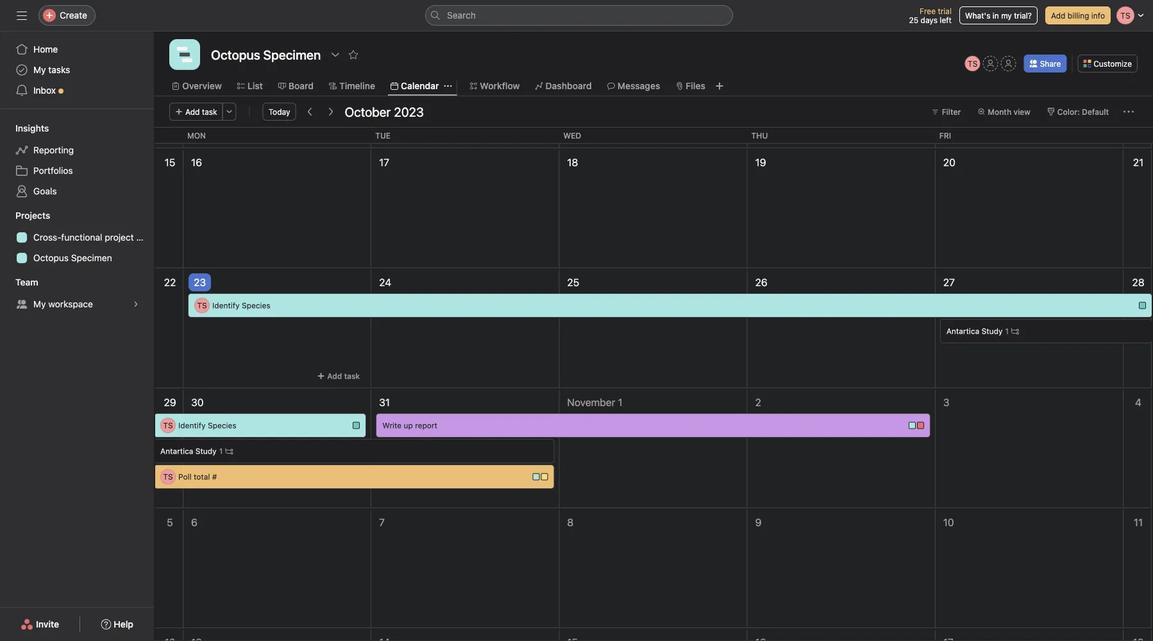 Task type: vqa. For each thing, say whether or not it's contained in the screenshot.
rightmost the Species
yes



Task type: describe. For each thing, give the bounding box(es) containing it.
24
[[379, 276, 392, 288]]

projects
[[15, 210, 50, 221]]

portfolios
[[33, 165, 73, 176]]

days
[[921, 15, 938, 24]]

29
[[164, 396, 176, 408]]

add for the left the add task button
[[185, 107, 200, 116]]

octopus specimen link
[[8, 248, 146, 268]]

10
[[944, 516, 955, 529]]

ts button
[[966, 56, 981, 71]]

list link
[[237, 79, 263, 93]]

leftcount image for 30
[[225, 447, 233, 455]]

antartica study for 27
[[947, 327, 1003, 336]]

0 horizontal spatial species
[[208, 421, 237, 430]]

#
[[212, 472, 217, 481]]

timeline
[[339, 81, 375, 91]]

31
[[379, 396, 390, 408]]

home
[[33, 44, 58, 55]]

team button
[[0, 276, 38, 289]]

filter button
[[927, 103, 967, 121]]

dashboard
[[546, 81, 592, 91]]

2 horizontal spatial add
[[1052, 11, 1066, 20]]

0 vertical spatial identify
[[212, 301, 240, 310]]

21
[[1134, 156, 1144, 168]]

reporting
[[33, 145, 74, 155]]

thu
[[752, 131, 768, 140]]

ts down 29 on the left bottom
[[163, 421, 173, 430]]

project
[[105, 232, 134, 243]]

insights element
[[0, 117, 154, 204]]

add billing info
[[1052, 11, 1106, 20]]

5
[[167, 516, 173, 529]]

my
[[1002, 11, 1013, 20]]

info
[[1092, 11, 1106, 20]]

customize button
[[1078, 55, 1139, 73]]

ts inside button
[[968, 59, 978, 68]]

today button
[[263, 103, 296, 121]]

26
[[756, 276, 768, 288]]

octopus specimen
[[33, 253, 112, 263]]

add tab image
[[715, 81, 725, 91]]

add to starred image
[[349, 49, 359, 60]]

30
[[191, 396, 204, 408]]

overview link
[[172, 79, 222, 93]]

16
[[191, 156, 202, 168]]

calendar link
[[391, 79, 439, 93]]

today
[[269, 107, 290, 116]]

billing
[[1068, 11, 1090, 20]]

share button
[[1025, 55, 1067, 73]]

8
[[568, 516, 574, 529]]

23
[[194, 276, 206, 288]]

plan
[[136, 232, 154, 243]]

workflow
[[480, 81, 520, 91]]

global element
[[0, 31, 154, 108]]

home link
[[8, 39, 146, 60]]

more actions image
[[226, 108, 233, 116]]

color: default button
[[1042, 103, 1115, 121]]

cross-
[[33, 232, 61, 243]]

create
[[60, 10, 87, 21]]

customize
[[1094, 59, 1133, 68]]

11
[[1135, 516, 1144, 529]]

october
[[345, 104, 391, 119]]

up
[[404, 421, 413, 430]]

projects element
[[0, 204, 154, 271]]

poll total #
[[178, 472, 217, 481]]

cross-functional project plan link
[[8, 227, 154, 248]]

goals
[[33, 186, 57, 196]]

share
[[1041, 59, 1062, 68]]

month view
[[989, 107, 1031, 116]]

my tasks link
[[8, 60, 146, 80]]

list
[[248, 81, 263, 91]]

timeline image
[[177, 47, 193, 62]]

what's
[[966, 11, 991, 20]]

november
[[568, 396, 616, 408]]

next month image
[[326, 107, 336, 117]]

workflow link
[[470, 79, 520, 93]]

my workspace
[[33, 299, 93, 309]]

0 horizontal spatial add task button
[[169, 103, 223, 121]]

show options image
[[331, 49, 341, 60]]

my tasks
[[33, 64, 70, 75]]

search button
[[425, 5, 734, 26]]

ts down the 23
[[197, 301, 207, 310]]

2
[[756, 396, 762, 408]]

1 for 27
[[1006, 327, 1010, 336]]

my for my tasks
[[33, 64, 46, 75]]

projects button
[[0, 209, 50, 222]]

inbox
[[33, 85, 56, 96]]

report
[[415, 421, 438, 430]]

dashboard link
[[536, 79, 592, 93]]

tue
[[376, 131, 391, 140]]

fri
[[940, 131, 952, 140]]

1 vertical spatial add task button
[[311, 367, 366, 385]]

3
[[944, 396, 950, 408]]

study for 27
[[982, 327, 1003, 336]]

board link
[[278, 79, 314, 93]]

functional
[[61, 232, 102, 243]]

hide sidebar image
[[17, 10, 27, 21]]

what's in my trial? button
[[960, 6, 1038, 24]]

files link
[[676, 79, 706, 93]]

more actions image
[[1124, 107, 1135, 117]]

what's in my trial?
[[966, 11, 1033, 20]]

overview
[[182, 81, 222, 91]]

left
[[940, 15, 952, 24]]



Task type: locate. For each thing, give the bounding box(es) containing it.
add task
[[185, 107, 217, 116], [327, 372, 360, 381]]

1 horizontal spatial add task
[[327, 372, 360, 381]]

1 horizontal spatial task
[[344, 372, 360, 381]]

workspace
[[48, 299, 93, 309]]

1 vertical spatial antartica study
[[160, 447, 217, 456]]

november 1
[[568, 396, 623, 408]]

add billing info button
[[1046, 6, 1112, 24]]

0 horizontal spatial 25
[[568, 276, 580, 288]]

0 horizontal spatial task
[[202, 107, 217, 116]]

color: default
[[1058, 107, 1110, 116]]

1 vertical spatial leftcount image
[[225, 447, 233, 455]]

0 vertical spatial 25
[[910, 15, 919, 24]]

0 vertical spatial antartica study
[[947, 327, 1003, 336]]

0 vertical spatial add
[[1052, 11, 1066, 20]]

17
[[379, 156, 390, 168]]

month
[[989, 107, 1012, 116]]

2 my from the top
[[33, 299, 46, 309]]

write up report
[[383, 421, 438, 430]]

species
[[242, 301, 271, 310], [208, 421, 237, 430]]

1 horizontal spatial species
[[242, 301, 271, 310]]

messages link
[[608, 79, 661, 93]]

color:
[[1058, 107, 1081, 116]]

add for the bottommost the add task button
[[327, 372, 342, 381]]

leftcount image
[[1012, 327, 1020, 335], [225, 447, 233, 455]]

filter
[[943, 107, 962, 116]]

invite
[[36, 619, 59, 630]]

0 horizontal spatial leftcount image
[[225, 447, 233, 455]]

1 vertical spatial identify
[[178, 421, 206, 430]]

0 horizontal spatial antartica study
[[160, 447, 217, 456]]

task for the left the add task button
[[202, 107, 217, 116]]

1 vertical spatial task
[[344, 372, 360, 381]]

0 vertical spatial add task
[[185, 107, 217, 116]]

ts down what's
[[968, 59, 978, 68]]

0 horizontal spatial antartica
[[160, 447, 193, 456]]

my inside "teams" element
[[33, 299, 46, 309]]

october 2023
[[345, 104, 424, 119]]

teams element
[[0, 271, 154, 317]]

1 vertical spatial 1
[[618, 396, 623, 408]]

task
[[202, 107, 217, 116], [344, 372, 360, 381]]

create button
[[39, 5, 96, 26]]

wed
[[564, 131, 582, 140]]

0 vertical spatial antartica
[[947, 327, 980, 336]]

1 vertical spatial species
[[208, 421, 237, 430]]

identify
[[212, 301, 240, 310], [178, 421, 206, 430]]

0 vertical spatial species
[[242, 301, 271, 310]]

antartica up poll
[[160, 447, 193, 456]]

inbox link
[[8, 80, 146, 101]]

1 for 30
[[219, 447, 223, 456]]

ts left poll
[[163, 472, 173, 481]]

timeline link
[[329, 79, 375, 93]]

files
[[686, 81, 706, 91]]

help
[[114, 619, 133, 630]]

add
[[1052, 11, 1066, 20], [185, 107, 200, 116], [327, 372, 342, 381]]

mon
[[187, 131, 206, 140]]

1 horizontal spatial leftcount image
[[1012, 327, 1020, 335]]

task for the bottommost the add task button
[[344, 372, 360, 381]]

tab actions image
[[444, 82, 452, 90]]

my inside "link"
[[33, 64, 46, 75]]

study for 30
[[196, 447, 217, 456]]

insights button
[[0, 122, 49, 135]]

2 vertical spatial 1
[[219, 447, 223, 456]]

1 horizontal spatial antartica
[[947, 327, 980, 336]]

0 horizontal spatial add task
[[185, 107, 217, 116]]

1 vertical spatial study
[[196, 447, 217, 456]]

specimen
[[71, 253, 112, 263]]

4
[[1136, 396, 1142, 408]]

antartica study
[[947, 327, 1003, 336], [160, 447, 217, 456]]

view
[[1014, 107, 1031, 116]]

0 vertical spatial add task button
[[169, 103, 223, 121]]

0 vertical spatial identify species
[[212, 301, 271, 310]]

antartica study up poll
[[160, 447, 217, 456]]

1 vertical spatial 25
[[568, 276, 580, 288]]

25
[[910, 15, 919, 24], [568, 276, 580, 288]]

1 horizontal spatial 1
[[618, 396, 623, 408]]

my left the tasks on the left top
[[33, 64, 46, 75]]

0 vertical spatial leftcount image
[[1012, 327, 1020, 335]]

28
[[1133, 276, 1145, 288]]

invite button
[[12, 613, 67, 636]]

reporting link
[[8, 140, 146, 160]]

0 horizontal spatial 1
[[219, 447, 223, 456]]

goals link
[[8, 181, 146, 202]]

month view button
[[972, 103, 1037, 121]]

portfolios link
[[8, 160, 146, 181]]

see details, my workspace image
[[132, 300, 140, 308]]

1 vertical spatial add task
[[327, 372, 360, 381]]

total
[[194, 472, 210, 481]]

my down team
[[33, 299, 46, 309]]

0 horizontal spatial study
[[196, 447, 217, 456]]

27
[[944, 276, 956, 288]]

free trial 25 days left
[[910, 6, 952, 24]]

my for my workspace
[[33, 299, 46, 309]]

antartica study for 30
[[160, 447, 217, 456]]

octopus
[[33, 253, 69, 263]]

1 horizontal spatial study
[[982, 327, 1003, 336]]

15
[[165, 156, 175, 168]]

1 vertical spatial identify species
[[178, 421, 237, 430]]

0 vertical spatial my
[[33, 64, 46, 75]]

search list box
[[425, 5, 734, 26]]

leftcount image for 27
[[1012, 327, 1020, 335]]

22
[[164, 276, 176, 288]]

1 horizontal spatial 25
[[910, 15, 919, 24]]

None text field
[[208, 43, 324, 66]]

tasks
[[48, 64, 70, 75]]

2 horizontal spatial 1
[[1006, 327, 1010, 336]]

2 vertical spatial add
[[327, 372, 342, 381]]

antartica down 27
[[947, 327, 980, 336]]

0 vertical spatial study
[[982, 327, 1003, 336]]

1 horizontal spatial identify
[[212, 301, 240, 310]]

1
[[1006, 327, 1010, 336], [618, 396, 623, 408], [219, 447, 223, 456]]

0 horizontal spatial identify
[[178, 421, 206, 430]]

antartica for 27
[[947, 327, 980, 336]]

0 vertical spatial 1
[[1006, 327, 1010, 336]]

25 inside free trial 25 days left
[[910, 15, 919, 24]]

previous month image
[[305, 107, 315, 117]]

1 vertical spatial my
[[33, 299, 46, 309]]

insights
[[15, 123, 49, 133]]

board
[[289, 81, 314, 91]]

9
[[756, 516, 762, 529]]

1 my from the top
[[33, 64, 46, 75]]

1 horizontal spatial add task button
[[311, 367, 366, 385]]

0 horizontal spatial add
[[185, 107, 200, 116]]

in
[[993, 11, 1000, 20]]

default
[[1083, 107, 1110, 116]]

team
[[15, 277, 38, 288]]

antartica study down 27
[[947, 327, 1003, 336]]

cross-functional project plan
[[33, 232, 154, 243]]

antartica for 30
[[160, 447, 193, 456]]

1 vertical spatial antartica
[[160, 447, 193, 456]]

calendar
[[401, 81, 439, 91]]

help button
[[93, 613, 142, 636]]

1 vertical spatial add
[[185, 107, 200, 116]]

1 horizontal spatial add
[[327, 372, 342, 381]]

ts
[[968, 59, 978, 68], [197, 301, 207, 310], [163, 421, 173, 430], [163, 472, 173, 481]]

antartica
[[947, 327, 980, 336], [160, 447, 193, 456]]

0 vertical spatial task
[[202, 107, 217, 116]]

write
[[383, 421, 402, 430]]

poll
[[178, 472, 192, 481]]

1 horizontal spatial antartica study
[[947, 327, 1003, 336]]

2023
[[394, 104, 424, 119]]



